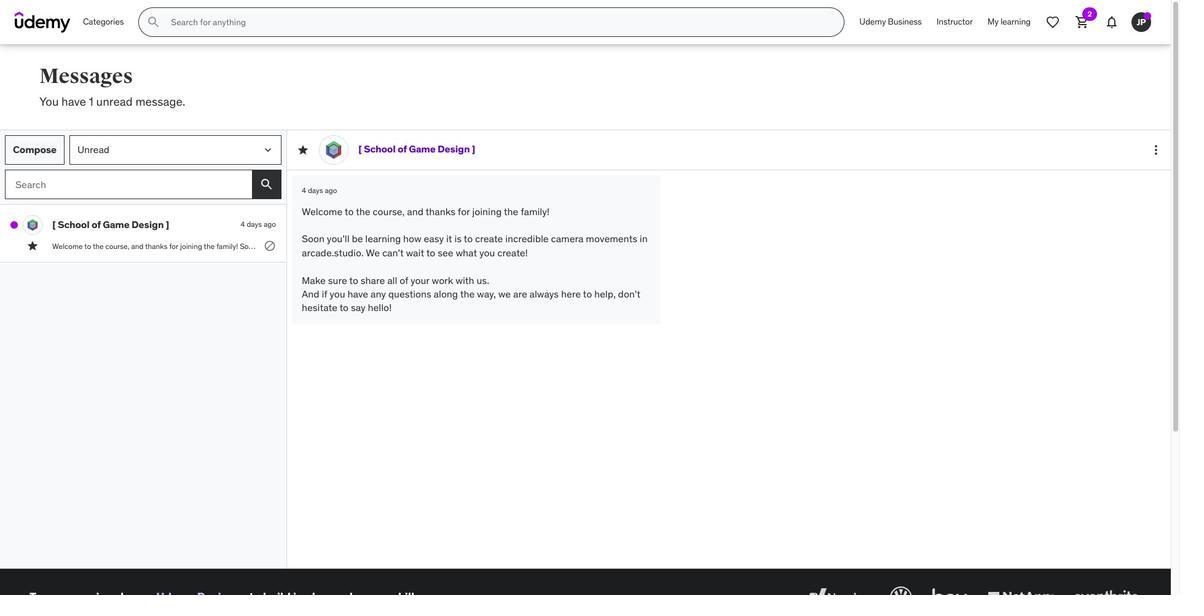 Task type: locate. For each thing, give the bounding box(es) containing it.
along inside make sure to share all of your work with us. and if you have any questions along the way, we are always here to help, don't hesitate to say hello!
[[434, 288, 458, 300]]

have
[[61, 94, 86, 109], [849, 242, 865, 251], [348, 288, 368, 300]]

1 horizontal spatial hello!
[[1120, 242, 1138, 251]]

1 horizontal spatial movements
[[586, 233, 638, 245]]

thanks up soon you'll be learning how easy it is to create incredible camera movements in arcade.studio. we can't wait to see what you create!
[[426, 205, 456, 217]]

hesitate inside make sure to share all of your work with us. and if you have any questions along the way, we are always here to help, don't hesitate to say hello!
[[302, 301, 338, 314]]

business
[[888, 16, 922, 27]]

welcome for welcome to the course, and thanks for joining the family! soon you'll be learning how easy it is to create incredible camera movements in arcade.studio. we can't wait to see what you create! make sure to share all of your work with us. and if you have any questions along the way, we are always here to help, don't hesitate to say hello!
[[52, 242, 83, 251]]

0 horizontal spatial don't
[[618, 288, 641, 300]]

0 horizontal spatial here
[[561, 288, 581, 300]]

unread
[[96, 94, 133, 109]]

notifications image
[[1105, 15, 1120, 30]]

1 horizontal spatial days
[[308, 186, 323, 195]]

if
[[830, 242, 834, 251], [322, 288, 327, 300]]

0 vertical spatial help,
[[1034, 242, 1050, 251]]

[ school of game design ] for [ school of game design ] link
[[358, 143, 475, 155]]

for down [ school of game design ] button at the left of the page
[[169, 242, 178, 251]]

1 horizontal spatial game
[[409, 143, 436, 155]]

how
[[403, 233, 422, 245], [316, 242, 330, 251]]

us.
[[804, 242, 813, 251], [477, 274, 489, 286]]

learning right block 'image'
[[288, 242, 314, 251]]

and for welcome to the course, and thanks for joining the family! soon you'll be learning how easy it is to create incredible camera movements in arcade.studio. we can't wait to see what you create! make sure to share all of your work with us. and if you have any questions along the way, we are always here to help, don't hesitate to say hello!
[[131, 242, 144, 251]]

incredible inside soon you'll be learning how easy it is to create incredible camera movements in arcade.studio. we can't wait to see what you create!
[[506, 233, 549, 245]]

1 horizontal spatial design
[[438, 143, 470, 155]]

0 horizontal spatial [ school of game design ]
[[52, 218, 169, 231]]

[ school of game design ]
[[358, 143, 475, 155], [52, 218, 169, 231]]

arcade.studio. inside soon you'll be learning how easy it is to create incredible camera movements in arcade.studio. we can't wait to see what you create!
[[302, 246, 364, 259]]

]
[[472, 143, 475, 155], [166, 218, 169, 231]]

0 horizontal spatial if
[[322, 288, 327, 300]]

create! inside soon you'll be learning how easy it is to create incredible camera movements in arcade.studio. we can't wait to see what you create!
[[498, 246, 528, 259]]

4 days ago up block 'image'
[[241, 220, 276, 229]]

design inside button
[[132, 218, 164, 231]]

can't
[[562, 242, 578, 251], [382, 246, 404, 259]]

how right block 'image'
[[316, 242, 330, 251]]

compose
[[13, 143, 57, 156]]

[ right unmark as important image
[[358, 143, 362, 155]]

0 horizontal spatial and
[[302, 288, 319, 300]]

4 days ago down unmark as important image
[[302, 186, 337, 195]]

1 horizontal spatial can't
[[562, 242, 578, 251]]

help,
[[1034, 242, 1050, 251], [595, 288, 616, 300]]

0 vertical spatial school
[[364, 143, 396, 155]]

0 horizontal spatial any
[[371, 288, 386, 300]]

1 horizontal spatial be
[[352, 233, 363, 245]]

1 vertical spatial ]
[[166, 218, 169, 231]]

course, for welcome to the course, and thanks for joining the family! soon you'll be learning how easy it is to create incredible camera movements in arcade.studio. we can't wait to see what you create! make sure to share all of your work with us. and if you have any questions along the way, we are always here to help, don't hesitate to say hello!
[[105, 242, 129, 251]]

soon you'll be learning how easy it is to create incredible camera movements in arcade.studio. we can't wait to see what you create!
[[302, 233, 650, 259]]

of
[[398, 143, 407, 155], [92, 218, 101, 231], [746, 242, 752, 251], [400, 274, 408, 286]]

along
[[914, 242, 932, 251], [434, 288, 458, 300]]

1 vertical spatial if
[[322, 288, 327, 300]]

hello!
[[1120, 242, 1138, 251], [368, 301, 392, 314]]

1 horizontal spatial easy
[[424, 233, 444, 245]]

questions inside make sure to share all of your work with us. and if you have any questions along the way, we are always here to help, don't hesitate to say hello!
[[388, 288, 432, 300]]

to
[[345, 205, 354, 217], [464, 233, 473, 245], [84, 242, 91, 251], [362, 242, 368, 251], [595, 242, 601, 251], [708, 242, 715, 251], [1026, 242, 1033, 251], [1099, 242, 1106, 251], [427, 246, 436, 259], [349, 274, 358, 286], [583, 288, 592, 300], [340, 301, 349, 314]]

0 horizontal spatial days
[[247, 220, 262, 229]]

questions
[[880, 242, 912, 251], [388, 288, 432, 300]]

we inside soon you'll be learning how easy it is to create incredible camera movements in arcade.studio. we can't wait to see what you create!
[[366, 246, 380, 259]]

1 horizontal spatial camera
[[551, 233, 584, 245]]

learning right the my
[[1001, 16, 1031, 27]]

1 vertical spatial [
[[52, 218, 56, 231]]

are
[[973, 242, 984, 251], [513, 288, 527, 300]]

0 horizontal spatial family!
[[217, 242, 238, 251]]

with
[[788, 242, 802, 251], [456, 274, 474, 286]]

0 vertical spatial questions
[[880, 242, 912, 251]]

my learning
[[988, 16, 1031, 27]]

1 horizontal spatial for
[[458, 205, 470, 217]]

0 horizontal spatial wait
[[406, 246, 424, 259]]

1 vertical spatial welcome
[[52, 242, 83, 251]]

1 vertical spatial family!
[[217, 242, 238, 251]]

1 horizontal spatial welcome
[[302, 205, 343, 217]]

way,
[[946, 242, 961, 251], [477, 288, 496, 300]]

jp
[[1137, 16, 1146, 27]]

0 vertical spatial joining
[[472, 205, 502, 217]]

1 vertical spatial days
[[247, 220, 262, 229]]

sure inside make sure to share all of your work with us. and if you have any questions along the way, we are always here to help, don't hesitate to say hello!
[[328, 274, 347, 286]]

hesitate
[[1071, 242, 1097, 251], [302, 301, 338, 314]]

you have alerts image
[[1144, 12, 1152, 20]]

1 vertical spatial us.
[[477, 274, 489, 286]]

welcome to the course, and thanks for joining the family! soon you'll be learning how easy it is to create incredible camera movements in arcade.studio. we can't wait to see what you create! make sure to share all of your work with us. and if you have any questions along the way, we are always here to help, don't hesitate to say hello!
[[52, 242, 1138, 251]]

1 horizontal spatial in
[[640, 233, 648, 245]]

0 horizontal spatial ]
[[166, 218, 169, 231]]

0 vertical spatial and
[[407, 205, 424, 217]]

be inside soon you'll be learning how easy it is to create incredible camera movements in arcade.studio. we can't wait to see what you create!
[[352, 233, 363, 245]]

all
[[737, 242, 744, 251], [387, 274, 397, 286]]

2 horizontal spatial have
[[849, 242, 865, 251]]

messages you have 1 unread message.
[[39, 63, 185, 109]]

soon left block 'image'
[[240, 242, 257, 251]]

[ inside button
[[52, 218, 56, 231]]

here
[[1009, 242, 1024, 251], [561, 288, 581, 300]]

it
[[446, 233, 452, 245], [348, 242, 353, 251]]

4
[[302, 186, 306, 195], [241, 220, 245, 229]]

and
[[407, 205, 424, 217], [131, 242, 144, 251]]

design
[[438, 143, 470, 155], [132, 218, 164, 231]]

0 vertical spatial your
[[754, 242, 768, 251]]

work
[[770, 242, 786, 251], [432, 274, 453, 286]]

game inside [ school of game design ] link
[[409, 143, 436, 155]]

for for welcome to the course, and thanks for joining the family!
[[458, 205, 470, 217]]

1 horizontal spatial ]
[[472, 143, 475, 155]]

in inside soon you'll be learning how easy it is to create incredible camera movements in arcade.studio. we can't wait to see what you create!
[[640, 233, 648, 245]]

you'll
[[327, 233, 350, 245], [259, 242, 276, 251]]

for for welcome to the course, and thanks for joining the family! soon you'll be learning how easy it is to create incredible camera movements in arcade.studio. we can't wait to see what you create! make sure to share all of your work with us. and if you have any questions along the way, we are always here to help, don't hesitate to say hello!
[[169, 242, 178, 251]]

0 horizontal spatial along
[[434, 288, 458, 300]]

incredible
[[506, 233, 549, 245], [393, 242, 425, 251]]

0 horizontal spatial [
[[52, 218, 56, 231]]

easy inside soon you'll be learning how easy it is to create incredible camera movements in arcade.studio. we can't wait to see what you create!
[[424, 233, 444, 245]]

0 horizontal spatial questions
[[388, 288, 432, 300]]

0 horizontal spatial design
[[132, 218, 164, 231]]

instructor link
[[930, 7, 981, 37]]

in
[[640, 233, 648, 245], [494, 242, 499, 251]]

family! for welcome to the course, and thanks for joining the family!
[[521, 205, 550, 217]]

camera
[[551, 233, 584, 245], [427, 242, 451, 251]]

easy
[[424, 233, 444, 245], [331, 242, 347, 251]]

[ school of game design ] inside [ school of game design ] button
[[52, 218, 169, 231]]

family!
[[521, 205, 550, 217], [217, 242, 238, 251]]

messages
[[39, 63, 133, 89]]

2 horizontal spatial learning
[[1001, 16, 1031, 27]]

box image
[[930, 584, 971, 595]]

1 vertical spatial design
[[132, 218, 164, 231]]

netapp image
[[986, 584, 1056, 595]]

soon
[[302, 233, 325, 245], [240, 242, 257, 251]]

what
[[617, 242, 633, 251], [456, 246, 477, 259]]

1 horizontal spatial you'll
[[327, 233, 350, 245]]

arcade.studio.
[[501, 242, 548, 251], [302, 246, 364, 259]]

0 vertical spatial work
[[770, 242, 786, 251]]

your
[[754, 242, 768, 251], [411, 274, 430, 286]]

1 vertical spatial questions
[[388, 288, 432, 300]]

shopping cart with 2 items image
[[1075, 15, 1090, 30]]

is
[[455, 233, 462, 245], [354, 242, 360, 251]]

1 vertical spatial with
[[456, 274, 474, 286]]

create up make sure to share all of your work with us. and if you have any questions along the way, we are always here to help, don't hesitate to say hello!
[[475, 233, 503, 245]]

all inside make sure to share all of your work with us. and if you have any questions along the way, we are always here to help, don't hesitate to say hello!
[[387, 274, 397, 286]]

we
[[549, 242, 560, 251], [366, 246, 380, 259]]

0 vertical spatial all
[[737, 242, 744, 251]]

thanks
[[426, 205, 456, 217], [145, 242, 168, 251]]

here inside make sure to share all of your work with us. and if you have any questions along the way, we are always here to help, don't hesitate to say hello!
[[561, 288, 581, 300]]

and for welcome to the course, and thanks for joining the family!
[[407, 205, 424, 217]]

[ school of game design ] button
[[52, 218, 236, 231]]

school
[[364, 143, 396, 155], [58, 218, 89, 231]]

1 vertical spatial and
[[131, 242, 144, 251]]

see inside soon you'll be learning how easy it is to create incredible camera movements in arcade.studio. we can't wait to see what you create!
[[438, 246, 453, 259]]

days down search image
[[247, 220, 262, 229]]

you
[[39, 94, 59, 109]]

0 vertical spatial with
[[788, 242, 802, 251]]

joining
[[472, 205, 502, 217], [180, 242, 202, 251]]

always
[[986, 242, 1008, 251], [530, 288, 559, 300]]

and
[[815, 242, 828, 251], [302, 288, 319, 300]]

1 horizontal spatial don't
[[1052, 242, 1069, 251]]

1 vertical spatial hello!
[[368, 301, 392, 314]]

any
[[866, 242, 878, 251], [371, 288, 386, 300]]

[ for [ school of game design ] link
[[358, 143, 362, 155]]

[
[[358, 143, 362, 155], [52, 218, 56, 231]]

0 horizontal spatial incredible
[[393, 242, 425, 251]]

game
[[409, 143, 436, 155], [103, 218, 130, 231]]

be
[[352, 233, 363, 245], [277, 242, 286, 251]]

school inside button
[[58, 218, 89, 231]]

unmark as important image
[[26, 240, 39, 252]]

thanks down [ school of game design ] button at the left of the page
[[145, 242, 168, 251]]

[ right mark as read image
[[52, 218, 56, 231]]

udemy image
[[15, 12, 71, 33]]

help, inside make sure to share all of your work with us. and if you have any questions along the way, we are always here to help, don't hesitate to say hello!
[[595, 288, 616, 300]]

Search text field
[[5, 169, 252, 199]]

0 vertical spatial design
[[438, 143, 470, 155]]

see
[[603, 242, 615, 251], [438, 246, 453, 259]]

1 horizontal spatial what
[[617, 242, 633, 251]]

1 horizontal spatial 4
[[302, 186, 306, 195]]

how down welcome to the course, and thanks for joining the family!
[[403, 233, 422, 245]]

create down welcome to the course, and thanks for joining the family!
[[370, 242, 391, 251]]

1 horizontal spatial thanks
[[426, 205, 456, 217]]

udemy business
[[860, 16, 922, 27]]

0 vertical spatial for
[[458, 205, 470, 217]]

don't
[[1052, 242, 1069, 251], [618, 288, 641, 300]]

] for [ school of game design ] button at the left of the page
[[166, 218, 169, 231]]

0 horizontal spatial with
[[456, 274, 474, 286]]

camera inside soon you'll be learning how easy it is to create incredible camera movements in arcade.studio. we can't wait to see what you create!
[[551, 233, 584, 245]]

1 horizontal spatial along
[[914, 242, 932, 251]]

0 vertical spatial family!
[[521, 205, 550, 217]]

always inside make sure to share all of your work with us. and if you have any questions along the way, we are always here to help, don't hesitate to say hello!
[[530, 288, 559, 300]]

0 vertical spatial 4 days ago
[[302, 186, 337, 195]]

for up soon you'll be learning how easy it is to create incredible camera movements in arcade.studio. we can't wait to see what you create!
[[458, 205, 470, 217]]

1 vertical spatial help,
[[595, 288, 616, 300]]

you
[[635, 242, 646, 251], [836, 242, 847, 251], [480, 246, 495, 259], [330, 288, 345, 300]]

1 horizontal spatial how
[[403, 233, 422, 245]]

learning down welcome to the course, and thanks for joining the family!
[[365, 233, 401, 245]]

0 horizontal spatial your
[[411, 274, 430, 286]]

0 horizontal spatial us.
[[477, 274, 489, 286]]

] for [ school of game design ] link
[[472, 143, 475, 155]]

Search for anything text field
[[169, 12, 830, 33]]

days down unmark as important image
[[308, 186, 323, 195]]

0 horizontal spatial 4 days ago
[[241, 220, 276, 229]]

0 vertical spatial days
[[308, 186, 323, 195]]

eventbrite image
[[1071, 584, 1142, 595]]

have inside messages you have 1 unread message.
[[61, 94, 86, 109]]

mark as read image
[[10, 221, 18, 228]]

course,
[[373, 205, 405, 217], [105, 242, 129, 251]]

1 horizontal spatial arcade.studio.
[[501, 242, 548, 251]]

learning inside soon you'll be learning how easy it is to create incredible camera movements in arcade.studio. we can't wait to see what you create!
[[365, 233, 401, 245]]

movements
[[586, 233, 638, 245], [453, 242, 492, 251]]

soon right block 'image'
[[302, 233, 325, 245]]

1 horizontal spatial joining
[[472, 205, 502, 217]]

1 horizontal spatial us.
[[804, 242, 813, 251]]

it inside soon you'll be learning how easy it is to create incredible camera movements in arcade.studio. we can't wait to see what you create!
[[446, 233, 452, 245]]

create!
[[648, 242, 671, 251], [498, 246, 528, 259]]

days
[[308, 186, 323, 195], [247, 220, 262, 229]]

game for [ school of game design ] link
[[409, 143, 436, 155]]

4 days ago
[[302, 186, 337, 195], [241, 220, 276, 229]]

the
[[356, 205, 370, 217], [504, 205, 519, 217], [93, 242, 104, 251], [204, 242, 215, 251], [934, 242, 945, 251], [460, 288, 475, 300]]

create
[[475, 233, 503, 245], [370, 242, 391, 251]]

joining down [ school of game design ] button at the left of the page
[[180, 242, 202, 251]]

ago
[[325, 186, 337, 195], [264, 220, 276, 229]]

0 horizontal spatial share
[[361, 274, 385, 286]]

1 horizontal spatial sure
[[692, 242, 707, 251]]

0 horizontal spatial for
[[169, 242, 178, 251]]

make
[[673, 242, 691, 251], [302, 274, 326, 286]]

share
[[717, 242, 735, 251], [361, 274, 385, 286]]

0 horizontal spatial are
[[513, 288, 527, 300]]

game inside [ school of game design ] button
[[103, 218, 130, 231]]

of inside make sure to share all of your work with us. and if you have any questions along the way, we are always here to help, don't hesitate to say hello!
[[400, 274, 408, 286]]

[ for [ school of game design ] button at the left of the page
[[52, 218, 56, 231]]

work inside make sure to share all of your work with us. and if you have any questions along the way, we are always here to help, don't hesitate to say hello!
[[432, 274, 453, 286]]

your inside make sure to share all of your work with us. and if you have any questions along the way, we are always here to help, don't hesitate to say hello!
[[411, 274, 430, 286]]

wait
[[579, 242, 593, 251], [406, 246, 424, 259]]

create inside soon you'll be learning how easy it is to create incredible camera movements in arcade.studio. we can't wait to see what you create!
[[475, 233, 503, 245]]

welcome
[[302, 205, 343, 217], [52, 242, 83, 251]]

jp link
[[1127, 7, 1157, 37]]

1 horizontal spatial family!
[[521, 205, 550, 217]]

1
[[89, 94, 93, 109]]

0 vertical spatial game
[[409, 143, 436, 155]]

we
[[962, 242, 972, 251], [498, 288, 511, 300]]

1 vertical spatial 4
[[241, 220, 245, 229]]

2 vertical spatial have
[[348, 288, 368, 300]]

0 horizontal spatial be
[[277, 242, 286, 251]]

sure
[[692, 242, 707, 251], [328, 274, 347, 286]]

] inside button
[[166, 218, 169, 231]]

0 vertical spatial we
[[962, 242, 972, 251]]

say
[[1108, 242, 1119, 251], [351, 301, 366, 314]]

learning
[[1001, 16, 1031, 27], [365, 233, 401, 245], [288, 242, 314, 251]]

joining up soon you'll be learning how easy it is to create incredible camera movements in arcade.studio. we can't wait to see what you create!
[[472, 205, 502, 217]]

1 vertical spatial sure
[[328, 274, 347, 286]]

you'll inside soon you'll be learning how easy it is to create incredible camera movements in arcade.studio. we can't wait to see what you create!
[[327, 233, 350, 245]]

submit search image
[[147, 15, 161, 30]]

family! for welcome to the course, and thanks for joining the family! soon you'll be learning how easy it is to create incredible camera movements in arcade.studio. we can't wait to see what you create! make sure to share all of your work with us. and if you have any questions along the way, we are always here to help, don't hesitate to say hello!
[[217, 242, 238, 251]]

for
[[458, 205, 470, 217], [169, 242, 178, 251]]



Task type: describe. For each thing, give the bounding box(es) containing it.
can't inside soon you'll be learning how easy it is to create incredible camera movements in arcade.studio. we can't wait to see what you create!
[[382, 246, 404, 259]]

wishlist image
[[1046, 15, 1061, 30]]

is inside soon you'll be learning how easy it is to create incredible camera movements in arcade.studio. we can't wait to see what you create!
[[455, 233, 462, 245]]

1 horizontal spatial create!
[[648, 242, 671, 251]]

you inside soon you'll be learning how easy it is to create incredible camera movements in arcade.studio. we can't wait to see what you create!
[[480, 246, 495, 259]]

what inside soon you'll be learning how easy it is to create incredible camera movements in arcade.studio. we can't wait to see what you create!
[[456, 246, 477, 259]]

1 horizontal spatial all
[[737, 242, 744, 251]]

you inside make sure to share all of your work with us. and if you have any questions along the way, we are always here to help, don't hesitate to say hello!
[[330, 288, 345, 300]]

my
[[988, 16, 999, 27]]

1 horizontal spatial we
[[549, 242, 560, 251]]

categories button
[[76, 7, 131, 37]]

we inside make sure to share all of your work with us. and if you have any questions along the way, we are always here to help, don't hesitate to say hello!
[[498, 288, 511, 300]]

0 horizontal spatial learning
[[288, 242, 314, 251]]

0 horizontal spatial how
[[316, 242, 330, 251]]

make sure to share all of your work with us. and if you have any questions along the way, we are always here to help, don't hesitate to say hello!
[[302, 274, 643, 314]]

joining for welcome to the course, and thanks for joining the family!
[[472, 205, 502, 217]]

0 vertical spatial are
[[973, 242, 984, 251]]

hello! inside make sure to share all of your work with us. and if you have any questions along the way, we are always here to help, don't hesitate to say hello!
[[368, 301, 392, 314]]

1 vertical spatial have
[[849, 242, 865, 251]]

are inside make sure to share all of your work with us. and if you have any questions along the way, we are always here to help, don't hesitate to say hello!
[[513, 288, 527, 300]]

thanks for welcome to the course, and thanks for joining the family! soon you'll be learning how easy it is to create incredible camera movements in arcade.studio. we can't wait to see what you create! make sure to share all of your work with us. and if you have any questions along the way, we are always here to help, don't hesitate to say hello!
[[145, 242, 168, 251]]

design for [ school of game design ] link
[[438, 143, 470, 155]]

make inside make sure to share all of your work with us. and if you have any questions along the way, we are always here to help, don't hesitate to say hello!
[[302, 274, 326, 286]]

design for [ school of game design ] button at the left of the page
[[132, 218, 164, 231]]

1 horizontal spatial wait
[[579, 242, 593, 251]]

soon inside soon you'll be learning how easy it is to create incredible camera movements in arcade.studio. we can't wait to see what you create!
[[302, 233, 325, 245]]

0 horizontal spatial it
[[348, 242, 353, 251]]

[ school of game design ] link
[[358, 143, 475, 155]]

school for [ school of game design ] button at the left of the page
[[58, 218, 89, 231]]

the inside make sure to share all of your work with us. and if you have any questions along the way, we are always here to help, don't hesitate to say hello!
[[460, 288, 475, 300]]

block image
[[264, 240, 276, 252]]

0 horizontal spatial movements
[[453, 242, 492, 251]]

share inside make sure to share all of your work with us. and if you have any questions along the way, we are always here to help, don't hesitate to say hello!
[[361, 274, 385, 286]]

0 horizontal spatial in
[[494, 242, 499, 251]]

0 vertical spatial sure
[[692, 242, 707, 251]]

school for [ school of game design ] link
[[364, 143, 396, 155]]

thanks for welcome to the course, and thanks for joining the family!
[[426, 205, 456, 217]]

2 link
[[1068, 7, 1098, 37]]

0 vertical spatial and
[[815, 242, 828, 251]]

0 vertical spatial here
[[1009, 242, 1024, 251]]

0 vertical spatial hello!
[[1120, 242, 1138, 251]]

search image
[[259, 177, 274, 192]]

[ school of game design ] for [ school of game design ] button at the left of the page
[[52, 218, 169, 231]]

us. inside make sure to share all of your work with us. and if you have any questions along the way, we are always here to help, don't hesitate to say hello!
[[477, 274, 489, 286]]

compose button
[[5, 135, 65, 165]]

instructor
[[937, 16, 973, 27]]

1 horizontal spatial make
[[673, 242, 691, 251]]

any inside make sure to share all of your work with us. and if you have any questions along the way, we are always here to help, don't hesitate to say hello!
[[371, 288, 386, 300]]

categories
[[83, 16, 124, 27]]

welcome for welcome to the course, and thanks for joining the family!
[[302, 205, 343, 217]]

udemy
[[860, 16, 886, 27]]

0 horizontal spatial create
[[370, 242, 391, 251]]

1 horizontal spatial work
[[770, 242, 786, 251]]

course, for welcome to the course, and thanks for joining the family!
[[373, 205, 405, 217]]

nasdaq image
[[802, 584, 873, 595]]

1 horizontal spatial always
[[986, 242, 1008, 251]]

movements inside soon you'll be learning how easy it is to create incredible camera movements in arcade.studio. we can't wait to see what you create!
[[586, 233, 638, 245]]

1 horizontal spatial we
[[962, 242, 972, 251]]

0 vertical spatial 4
[[302, 186, 306, 195]]

0 vertical spatial us.
[[804, 242, 813, 251]]

message.
[[136, 94, 185, 109]]

0 vertical spatial if
[[830, 242, 834, 251]]

my learning link
[[981, 7, 1039, 37]]

wait inside soon you'll be learning how easy it is to create incredible camera movements in arcade.studio. we can't wait to see what you create!
[[406, 246, 424, 259]]

0 horizontal spatial easy
[[331, 242, 347, 251]]

1 horizontal spatial with
[[788, 242, 802, 251]]

0 horizontal spatial you'll
[[259, 242, 276, 251]]

and inside make sure to share all of your work with us. and if you have any questions along the way, we are always here to help, don't hesitate to say hello!
[[302, 288, 319, 300]]

1 horizontal spatial questions
[[880, 242, 912, 251]]

welcome to the course, and thanks for joining the family!
[[302, 205, 552, 217]]

conversation actions image
[[1149, 142, 1164, 157]]

volkswagen image
[[888, 584, 915, 595]]

1 vertical spatial ago
[[264, 220, 276, 229]]

1 horizontal spatial hesitate
[[1071, 242, 1097, 251]]

1 horizontal spatial see
[[603, 242, 615, 251]]

1 horizontal spatial share
[[717, 242, 735, 251]]

joining for welcome to the course, and thanks for joining the family! soon you'll be learning how easy it is to create incredible camera movements in arcade.studio. we can't wait to see what you create! make sure to share all of your work with us. and if you have any questions along the way, we are always here to help, don't hesitate to say hello!
[[180, 242, 202, 251]]

udemy business link
[[852, 7, 930, 37]]

1 horizontal spatial way,
[[946, 242, 961, 251]]

how inside soon you'll be learning how easy it is to create incredible camera movements in arcade.studio. we can't wait to see what you create!
[[403, 233, 422, 245]]

with inside make sure to share all of your work with us. and if you have any questions along the way, we are always here to help, don't hesitate to say hello!
[[456, 274, 474, 286]]

of inside button
[[92, 218, 101, 231]]

way, inside make sure to share all of your work with us. and if you have any questions along the way, we are always here to help, don't hesitate to say hello!
[[477, 288, 496, 300]]

2
[[1088, 9, 1092, 18]]

1 horizontal spatial your
[[754, 242, 768, 251]]

0 vertical spatial ago
[[325, 186, 337, 195]]

0 horizontal spatial camera
[[427, 242, 451, 251]]

1 horizontal spatial any
[[866, 242, 878, 251]]

0 horizontal spatial is
[[354, 242, 360, 251]]

say inside make sure to share all of your work with us. and if you have any questions along the way, we are always here to help, don't hesitate to say hello!
[[351, 301, 366, 314]]

0 vertical spatial along
[[914, 242, 932, 251]]

have inside make sure to share all of your work with us. and if you have any questions along the way, we are always here to help, don't hesitate to say hello!
[[348, 288, 368, 300]]

0 vertical spatial say
[[1108, 242, 1119, 251]]

0 horizontal spatial soon
[[240, 242, 257, 251]]

game for [ school of game design ] button at the left of the page
[[103, 218, 130, 231]]

0 vertical spatial don't
[[1052, 242, 1069, 251]]

if inside make sure to share all of your work with us. and if you have any questions along the way, we are always here to help, don't hesitate to say hello!
[[322, 288, 327, 300]]

don't inside make sure to share all of your work with us. and if you have any questions along the way, we are always here to help, don't hesitate to say hello!
[[618, 288, 641, 300]]

unmark as important image
[[297, 144, 309, 156]]



Task type: vqa. For each thing, say whether or not it's contained in the screenshot.
Beginners
no



